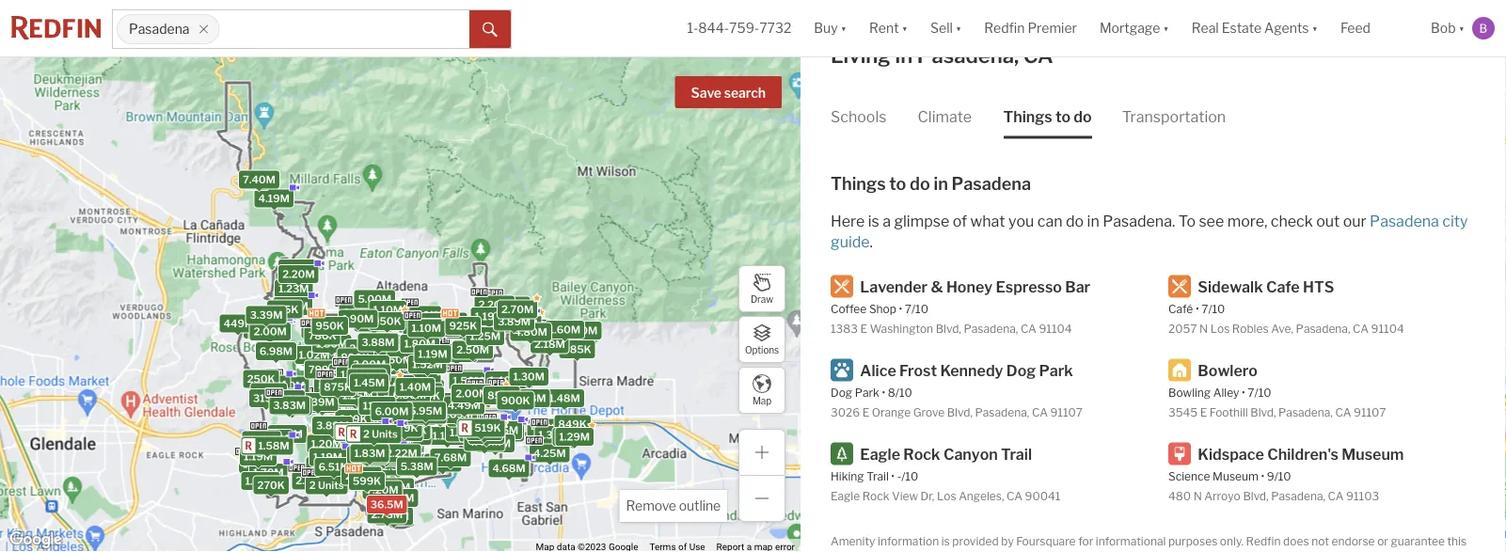 Task type: locate. For each thing, give the bounding box(es) containing it.
2 their from the left
[[1215, 550, 1240, 552]]

e
[[861, 322, 868, 335], [863, 406, 870, 419], [1201, 406, 1208, 419]]

1.60m up 2.18m
[[549, 324, 581, 336]]

/10 inside dog park • 8 /10 3026 e orange grove blvd, pasadena, ca 91107
[[896, 386, 913, 400]]

• left '9'
[[1262, 470, 1265, 484]]

3.89m down 2.96m
[[498, 316, 531, 328]]

pasadena, for lavender & honey espresso bar
[[964, 322, 1019, 335]]

925k up 1.43m
[[354, 358, 382, 371]]

▾ right agents
[[1313, 20, 1319, 36]]

real estate agents ▾ link
[[1192, 0, 1319, 56]]

things for things to do in pasadena
[[831, 174, 886, 194]]

899k down 529k
[[403, 404, 432, 417]]

3.30m
[[262, 392, 295, 404]]

• inside café • 7 /10 2057 n los robles ave, pasadena, ca 91104
[[1196, 302, 1200, 316]]

/10 up the view
[[902, 470, 919, 484]]

• for kennedy
[[882, 386, 886, 400]]

0 vertical spatial .
[[1173, 212, 1176, 230]]

things for things to do
[[1004, 108, 1053, 126]]

1.70m down 7.20m
[[379, 510, 409, 523]]

n right 480
[[1194, 489, 1203, 503]]

ca inside café • 7 /10 2057 n los robles ave, pasadena, ca 91104
[[1353, 322, 1369, 335]]

None search field
[[220, 10, 470, 48]]

ca up 90041
[[1032, 406, 1048, 419]]

trail right canyon
[[1001, 446, 1032, 464]]

/10 down sidewalk
[[1209, 302, 1226, 316]]

2 horizontal spatial 5.25m
[[425, 322, 457, 334]]

in down the rent ▾
[[896, 42, 913, 68]]

/10 for museum
[[1275, 470, 1292, 484]]

1.29m
[[559, 431, 590, 443]]

ca
[[1024, 42, 1054, 68], [1021, 322, 1037, 335], [1353, 322, 1369, 335], [1032, 406, 1048, 419], [1336, 406, 1352, 419], [1007, 489, 1023, 503], [1329, 489, 1345, 503]]

0 horizontal spatial 1.00m
[[322, 347, 354, 360]]

1 vertical spatial n
[[1194, 489, 1203, 503]]

7 inside coffee shop • 7 /10 1383 e washington blvd, pasadena, ca 91104
[[905, 302, 912, 316]]

2 horizontal spatial 2.20m
[[479, 299, 511, 311]]

1 horizontal spatial things
[[1004, 108, 1053, 126]]

2 91104 from the left
[[1372, 322, 1405, 335]]

▾ for bob ▾
[[1459, 20, 1465, 36]]

ca down redfin premier
[[1024, 42, 1054, 68]]

pasadena, down lavender & honey espresso bar
[[964, 322, 1019, 335]]

705k
[[409, 377, 437, 389]]

1.58m up 270k
[[258, 440, 290, 452]]

rock left the view
[[863, 489, 890, 503]]

1.40m up 948k on the bottom left of page
[[400, 381, 431, 394]]

3.89m down 865k
[[316, 420, 349, 432]]

2.38m
[[345, 470, 378, 482]]

1 vertical spatial 5.00m
[[333, 367, 367, 380]]

to inside things to do element
[[1056, 108, 1071, 126]]

blvd, down '9'
[[1244, 489, 1269, 503]]

1 horizontal spatial park
[[1040, 362, 1074, 380]]

1 horizontal spatial 91107
[[1354, 406, 1387, 419]]

pasadena, for bowlero
[[1279, 406, 1334, 419]]

1 horizontal spatial 749k
[[400, 430, 428, 442]]

91104 inside coffee shop • 7 /10 1383 e washington blvd, pasadena, ca 91104
[[1039, 322, 1072, 335]]

pasadena,
[[918, 42, 1020, 68], [964, 322, 1019, 335], [1297, 322, 1351, 335], [976, 406, 1030, 419], [1279, 406, 1334, 419], [1272, 489, 1326, 503]]

for right foursquare
[[1079, 535, 1094, 549]]

998k
[[474, 425, 502, 437]]

guide
[[831, 233, 870, 251]]

dog inside dog park • 8 /10 3026 e orange grove blvd, pasadena, ca 91107
[[831, 386, 853, 400]]

0 horizontal spatial 900k
[[372, 449, 401, 462]]

• right shop
[[899, 302, 903, 316]]

0 vertical spatial los
[[1211, 322, 1230, 335]]

arroyo
[[1205, 489, 1241, 503]]

n right 2057
[[1200, 322, 1209, 335]]

do for things to do in pasadena
[[910, 174, 931, 194]]

0 horizontal spatial 899k
[[272, 393, 301, 406]]

park left 8
[[855, 386, 880, 400]]

▾ right rent
[[902, 20, 908, 36]]

pasadena, inside coffee shop • 7 /10 1383 e washington blvd, pasadena, ca 91104
[[964, 322, 1019, 335]]

their left 'own'
[[1075, 550, 1100, 552]]

• inside science museum • 9 /10 480 n arroyo blvd, pasadena, ca 91103
[[1262, 470, 1265, 484]]

• inside dog park • 8 /10 3026 e orange grove blvd, pasadena, ca 91107
[[882, 386, 886, 400]]

0 vertical spatial 3.89m
[[498, 316, 531, 328]]

849k
[[428, 396, 457, 409], [339, 413, 368, 425], [559, 418, 587, 431]]

pasadena, inside bowling alley • 7 /10 3545 e foothill blvd, pasadena, ca 91107
[[1279, 406, 1334, 419]]

only.
[[1221, 535, 1244, 549]]

1 vertical spatial park
[[855, 386, 880, 400]]

1 vertical spatial 3.00m
[[353, 358, 386, 371]]

/10 up 'orange'
[[896, 386, 913, 400]]

1.22m
[[283, 263, 313, 275]]

2 ▾ from the left
[[902, 20, 908, 36]]

their
[[1075, 550, 1100, 552], [1215, 550, 1240, 552]]

1 horizontal spatial 988k
[[400, 398, 428, 410]]

/10 inside coffee shop • 7 /10 1383 e washington blvd, pasadena, ca 91104
[[912, 302, 929, 316]]

1 horizontal spatial to
[[1056, 108, 1071, 126]]

our
[[1344, 212, 1367, 230]]

redfin up 'desired'
[[1247, 535, 1281, 549]]

7 inside bowling alley • 7 /10 3545 e foothill blvd, pasadena, ca 91107
[[1248, 386, 1255, 400]]

/10 inside bowling alley • 7 /10 3545 e foothill blvd, pasadena, ca 91107
[[1255, 386, 1272, 400]]

redfin premier
[[985, 20, 1078, 36]]

trail left -
[[867, 470, 889, 484]]

3 ▾ from the left
[[956, 20, 962, 36]]

/10 inside café • 7 /10 2057 n los robles ave, pasadena, ca 91104
[[1209, 302, 1226, 316]]

0 horizontal spatial 2.10m
[[246, 434, 277, 447]]

pasadena, down '9'
[[1272, 489, 1326, 503]]

875k
[[324, 381, 352, 394]]

0 vertical spatial for
[[1079, 535, 1094, 549]]

1.02m
[[299, 349, 330, 361]]

6.98m
[[260, 346, 293, 358]]

1.10m down '949k'
[[412, 322, 441, 335]]

remove pasadena image
[[198, 24, 210, 35]]

rent
[[870, 20, 899, 36]]

3.00m up 1.43m
[[353, 358, 386, 371]]

0 vertical spatial 2.10m
[[362, 393, 393, 405]]

1 horizontal spatial 925k
[[449, 320, 477, 332]]

5.25m up 2.73m
[[382, 492, 414, 505]]

amenities.
[[1284, 550, 1338, 552]]

5.00m down 890k
[[333, 367, 367, 380]]

1.95m
[[488, 424, 519, 437]]

remove outline
[[626, 498, 721, 514]]

2 horizontal spatial 7
[[1248, 386, 1255, 400]]

blvd, inside coffee shop • 7 /10 1383 e washington blvd, pasadena, ca 91104
[[936, 322, 962, 335]]

blvd, inside dog park • 8 /10 3026 e orange grove blvd, pasadena, ca 91107
[[948, 406, 973, 419]]

1 horizontal spatial is
[[942, 535, 950, 549]]

0 vertical spatial things
[[1004, 108, 1053, 126]]

is up recommends on the right
[[942, 535, 950, 549]]

0 horizontal spatial things
[[831, 174, 886, 194]]

pasadena right our
[[1370, 212, 1440, 230]]

living
[[831, 42, 891, 68]]

1.40m down 955k
[[450, 427, 481, 439]]

for down purposes
[[1198, 550, 1213, 552]]

pasadena, down "kennedy"
[[976, 406, 1030, 419]]

pasadena, down sell ▾
[[918, 42, 1020, 68]]

hiking
[[831, 470, 865, 484]]

climate element
[[918, 92, 972, 139]]

800k
[[318, 380, 347, 392], [428, 396, 457, 408]]

map region
[[0, 0, 901, 552]]

1.60m down 3.39m
[[255, 323, 287, 335]]

in right can
[[1088, 212, 1100, 230]]

1 their from the left
[[1075, 550, 1100, 552]]

5.25m
[[425, 322, 457, 334], [276, 400, 308, 413], [382, 492, 414, 505]]

2.50m up 1.45m
[[342, 363, 374, 375]]

to up a
[[890, 174, 907, 194]]

1.19m up 705k
[[418, 348, 448, 360]]

sell ▾ button
[[931, 0, 962, 56]]

3.89m
[[498, 316, 531, 328], [316, 420, 349, 432]]

things to do element
[[1004, 92, 1092, 139]]

480
[[1169, 489, 1192, 503]]

is
[[868, 212, 880, 230], [942, 535, 950, 549]]

2.79m
[[557, 431, 589, 443]]

do for things to do
[[1074, 108, 1092, 126]]

dog up 3026
[[831, 386, 853, 400]]

/10 down "kidspace children's museum"
[[1275, 470, 1292, 484]]

pasadena, inside science museum • 9 /10 480 n arroyo blvd, pasadena, ca 91103
[[1272, 489, 1326, 503]]

91104 inside café • 7 /10 2057 n los robles ave, pasadena, ca 91104
[[1372, 322, 1405, 335]]

759-
[[730, 20, 760, 36]]

los left the robles
[[1211, 322, 1230, 335]]

▾ for sell ▾
[[956, 20, 962, 36]]

5.38m
[[401, 461, 434, 473]]

1.00m down 780k
[[322, 347, 354, 360]]

• inside coffee shop • 7 /10 1383 e washington blvd, pasadena, ca 91104
[[899, 302, 903, 316]]

e right 3545
[[1201, 406, 1208, 419]]

e inside bowling alley • 7 /10 3545 e foothill blvd, pasadena, ca 91107
[[1201, 406, 1208, 419]]

pasadena left remove pasadena icon
[[129, 21, 190, 37]]

• right café
[[1196, 302, 1200, 316]]

849k up the 2.79m
[[559, 418, 587, 431]]

2.96m
[[494, 300, 527, 312]]

2 units
[[374, 407, 409, 419], [398, 410, 433, 423], [379, 420, 414, 432], [469, 422, 503, 434], [363, 428, 398, 440], [362, 432, 397, 444], [309, 479, 344, 492]]

1 91104 from the left
[[1039, 322, 1072, 335]]

3.39m
[[250, 309, 283, 322]]

search
[[724, 85, 766, 101]]

1 vertical spatial los
[[937, 489, 957, 503]]

eagle inside hiking trail • - /10 eagle rock view dr, los angeles, ca 90041
[[831, 489, 860, 503]]

1 horizontal spatial 799k
[[391, 426, 419, 438]]

1 vertical spatial in
[[934, 174, 949, 194]]

0 horizontal spatial park
[[855, 386, 880, 400]]

sidewalk cafe hts
[[1198, 278, 1335, 296]]

0 horizontal spatial rock
[[863, 489, 890, 503]]

children's
[[1268, 446, 1339, 464]]

to for things to do in pasadena
[[890, 174, 907, 194]]

0 vertical spatial 1.58m
[[258, 440, 290, 452]]

475k
[[531, 422, 559, 434]]

4 ▾ from the left
[[1164, 20, 1170, 36]]

/10 up washington
[[912, 302, 929, 316]]

1 ▾ from the left
[[841, 20, 847, 36]]

to down the premier
[[1056, 108, 1071, 126]]

blvd, down &
[[936, 322, 962, 335]]

1.80m down 998k
[[480, 438, 511, 450]]

see
[[1199, 212, 1225, 230]]

1.48m up 270k
[[243, 459, 274, 471]]

625k
[[473, 429, 501, 441]]

599k down 1.68m
[[353, 475, 381, 488]]

0 horizontal spatial 1.48m
[[243, 459, 274, 471]]

1 vertical spatial museum
[[1213, 470, 1259, 484]]

2 vertical spatial in
[[1088, 212, 1100, 230]]

cafe
[[1267, 278, 1300, 296]]

/10 for kennedy
[[896, 386, 913, 400]]

1.10m up '7.68m'
[[433, 430, 462, 442]]

599k up 2.60m
[[343, 310, 372, 322]]

los inside café • 7 /10 2057 n los robles ave, pasadena, ca 91104
[[1211, 322, 1230, 335]]

science
[[1169, 470, 1211, 484]]

/10 for honey
[[912, 302, 929, 316]]

9.50m
[[377, 481, 411, 494]]

1.90m
[[342, 313, 374, 325]]

e for lavender
[[861, 322, 868, 335]]

2 91107 from the left
[[1354, 406, 1387, 419]]

2.08m
[[441, 347, 474, 360]]

0 horizontal spatial 988k
[[343, 307, 372, 319]]

does
[[1284, 535, 1310, 549]]

3.09m up 779k on the bottom left of the page
[[399, 407, 432, 419]]

to
[[1056, 108, 1071, 126], [890, 174, 907, 194]]

• inside bowling alley • 7 /10 3545 e foothill blvd, pasadena, ca 91107
[[1242, 386, 1246, 400]]

0 horizontal spatial .
[[870, 233, 873, 251]]

save search button
[[675, 76, 782, 108]]

honey
[[947, 278, 993, 296]]

ca left 91103
[[1329, 489, 1345, 503]]

1.19m left 1.68m
[[313, 451, 343, 464]]

1 horizontal spatial 975k
[[463, 427, 491, 439]]

948k
[[403, 400, 431, 412]]

blvd, for kidspace children's museum
[[1244, 489, 1269, 503]]

glimpse
[[894, 212, 950, 230]]

1 vertical spatial 3.89m
[[316, 420, 349, 432]]

pasadena left "to"
[[1103, 212, 1173, 230]]

91107 up 90041
[[1051, 406, 1083, 419]]

e right the 1383
[[861, 322, 868, 335]]

0 horizontal spatial 1.58m
[[258, 440, 290, 452]]

climate
[[918, 108, 972, 126]]

kidspace children's museum
[[1198, 446, 1405, 464]]

649k
[[359, 423, 387, 435]]

1 horizontal spatial 800k
[[428, 396, 457, 408]]

4.25m
[[534, 447, 566, 460]]

real estate agents ▾
[[1192, 20, 1319, 36]]

ca inside hiking trail • - /10 eagle rock view dr, los angeles, ca 90041
[[1007, 489, 1023, 503]]

blvd, inside bowling alley • 7 /10 3545 e foothill blvd, pasadena, ca 91107
[[1251, 406, 1277, 419]]

1.69m
[[442, 409, 473, 421]]

1 vertical spatial 749k
[[345, 444, 373, 456]]

2.50m down 6.51m
[[296, 475, 329, 487]]

save search
[[691, 85, 766, 101]]

315k
[[253, 392, 280, 405]]

bowling alley • 7 /10 3545 e foothill blvd, pasadena, ca 91107
[[1169, 386, 1387, 419]]

more,
[[1228, 212, 1268, 230]]

estate
[[1222, 20, 1262, 36]]

▾ right buy
[[841, 20, 847, 36]]

1 vertical spatial 799k
[[391, 426, 419, 438]]

1 vertical spatial 925k
[[354, 358, 382, 371]]

1 vertical spatial eagle
[[831, 489, 860, 503]]

ca up children's
[[1336, 406, 1352, 419]]

0 horizontal spatial is
[[868, 212, 880, 230]]

1 vertical spatial do
[[910, 174, 931, 194]]

90041
[[1026, 489, 1061, 503]]

museum up 91103
[[1342, 446, 1405, 464]]

1 vertical spatial 900k
[[372, 449, 401, 462]]

▾ right mortgage
[[1164, 20, 1170, 36]]

0 horizontal spatial 1.40m
[[400, 381, 431, 394]]

1.58m down 1.68m
[[360, 472, 391, 484]]

1 91107 from the left
[[1051, 406, 1083, 419]]

2 vertical spatial 5.25m
[[382, 492, 414, 505]]

0 horizontal spatial their
[[1075, 550, 1100, 552]]

e inside dog park • 8 /10 3026 e orange grove blvd, pasadena, ca 91107
[[863, 406, 870, 419]]

1 vertical spatial 1.58m
[[360, 472, 391, 484]]

1 horizontal spatial 849k
[[428, 396, 457, 409]]

pasadena, up children's
[[1279, 406, 1334, 419]]

their down only.
[[1215, 550, 1240, 552]]

0 vertical spatial 749k
[[400, 430, 428, 442]]

3.09m
[[399, 407, 432, 419], [399, 407, 432, 419]]

1 horizontal spatial rock
[[904, 446, 941, 464]]

6 ▾ from the left
[[1459, 20, 1465, 36]]

0 horizontal spatial 925k
[[354, 358, 382, 371]]

• left -
[[892, 470, 895, 484]]

0 vertical spatial museum
[[1342, 446, 1405, 464]]

▾ right sell in the top of the page
[[956, 20, 962, 36]]

0 horizontal spatial 800k
[[318, 380, 347, 392]]

1 vertical spatial trail
[[867, 470, 889, 484]]

1 horizontal spatial 900k
[[501, 395, 530, 407]]

• inside hiking trail • - /10 eagle rock view dr, los angeles, ca 90041
[[892, 470, 895, 484]]

0 vertical spatial 799k
[[309, 364, 336, 376]]

do up glimpse
[[910, 174, 931, 194]]

3.59m
[[378, 440, 411, 452]]

▾ right bob
[[1459, 20, 1465, 36]]

/10 inside hiking trail • - /10 eagle rock view dr, los angeles, ca 90041
[[902, 470, 919, 484]]

0 horizontal spatial museum
[[1213, 470, 1259, 484]]

• left 8
[[882, 386, 886, 400]]

1.20m
[[362, 311, 393, 323], [547, 339, 578, 351], [311, 438, 342, 451], [310, 460, 341, 473], [245, 475, 276, 487]]

599k up the 4.50m
[[367, 437, 396, 449]]

1 horizontal spatial 91104
[[1372, 322, 1405, 335]]

rock
[[904, 446, 941, 464], [863, 489, 890, 503]]

1.15m
[[411, 383, 440, 395]]

ca inside bowling alley • 7 /10 3545 e foothill blvd, pasadena, ca 91107
[[1336, 406, 1352, 419]]

1 horizontal spatial los
[[1211, 322, 1230, 335]]

799k down 1.02m
[[309, 364, 336, 376]]

pasadena, inside café • 7 /10 2057 n los robles ave, pasadena, ca 91104
[[1297, 322, 1351, 335]]

desired
[[1242, 550, 1282, 552]]

4
[[385, 444, 392, 456]]

los right the dr,
[[937, 489, 957, 503]]

0 horizontal spatial 975k
[[327, 419, 354, 432]]

1 vertical spatial dog
[[831, 386, 853, 400]]

0 vertical spatial do
[[1074, 108, 1092, 126]]

0 vertical spatial trail
[[1001, 446, 1032, 464]]

749k up 1.68m
[[345, 444, 373, 456]]

• right alley
[[1242, 386, 1246, 400]]

988k
[[343, 307, 372, 319], [400, 398, 428, 410]]

1 vertical spatial for
[[1198, 550, 1213, 552]]

/10 for canyon
[[902, 470, 919, 484]]

0 horizontal spatial 3.00m
[[353, 358, 386, 371]]

0 vertical spatial redfin
[[985, 20, 1025, 36]]

e inside coffee shop • 7 /10 1383 e washington blvd, pasadena, ca 91104
[[861, 322, 868, 335]]

/10
[[912, 302, 929, 316], [1209, 302, 1226, 316], [896, 386, 913, 400], [1255, 386, 1272, 400], [902, 470, 919, 484], [1275, 470, 1292, 484]]

650k
[[357, 436, 385, 448]]

bowling
[[1169, 386, 1211, 400]]

1 horizontal spatial dog
[[1007, 362, 1036, 380]]

▾ for mortgage ▾
[[1164, 20, 1170, 36]]

• for canyon
[[892, 470, 895, 484]]

eagle down hiking
[[831, 489, 860, 503]]

transportation element
[[1122, 92, 1227, 139]]

1 horizontal spatial 3.00m
[[505, 318, 538, 330]]

in up glimpse
[[934, 174, 949, 194]]

ave,
[[1272, 322, 1294, 335]]

trail inside hiking trail • - /10 eagle rock view dr, los angeles, ca 90041
[[867, 470, 889, 484]]

1.45m
[[354, 377, 385, 389]]

blvd, inside science museum • 9 /10 480 n arroyo blvd, pasadena, ca 91103
[[1244, 489, 1269, 503]]

0 vertical spatial to
[[1056, 108, 1071, 126]]

rent ▾ button
[[858, 0, 920, 56]]

buy ▾
[[814, 20, 847, 36]]

0 vertical spatial 900k
[[501, 395, 530, 407]]

/10 inside science museum • 9 /10 480 n arroyo blvd, pasadena, ca 91103
[[1275, 470, 1292, 484]]



Task type: vqa. For each thing, say whether or not it's contained in the screenshot.
91104
yes



Task type: describe. For each thing, give the bounding box(es) containing it.
▾ for buy ▾
[[841, 20, 847, 36]]

0 horizontal spatial 749k
[[345, 444, 373, 456]]

1.19m up 270k
[[244, 451, 273, 463]]

hiking trail • - /10 eagle rock view dr, los angeles, ca 90041
[[831, 470, 1061, 503]]

2.50m down 2.22m
[[382, 461, 415, 473]]

844-
[[699, 20, 730, 36]]

draw button
[[739, 265, 786, 312]]

provided
[[953, 535, 999, 549]]

1.73m
[[426, 407, 457, 419]]

0 horizontal spatial for
[[1079, 535, 1094, 549]]

pasadena, inside dog park • 8 /10 3026 e orange grove blvd, pasadena, ca 91107
[[976, 406, 1030, 419]]

own
[[1102, 550, 1125, 552]]

985k
[[563, 343, 592, 356]]

espresso
[[996, 278, 1063, 296]]

1 vertical spatial 1.00m
[[322, 347, 354, 360]]

17.5m
[[339, 369, 370, 381]]

0 horizontal spatial 799k
[[309, 364, 336, 376]]

1.20m left 1.68m
[[310, 460, 341, 473]]

1.10m up 948k on the bottom left of page
[[409, 386, 439, 398]]

0 vertical spatial 1.00m
[[358, 317, 390, 329]]

0 horizontal spatial 3.89m
[[316, 420, 349, 432]]

1383
[[831, 322, 858, 335]]

885k
[[390, 434, 418, 446]]

kidspace
[[1198, 446, 1265, 464]]

7 for lavender & honey espresso bar
[[905, 302, 912, 316]]

1.70m up '1.52m'
[[407, 321, 438, 333]]

or
[[1378, 535, 1389, 549]]

0 vertical spatial 2.20m
[[283, 268, 315, 280]]

1.70m up 270k
[[253, 467, 284, 479]]

91107 inside bowling alley • 7 /10 3545 e foothill blvd, pasadena, ca 91107
[[1354, 406, 1387, 419]]

0 horizontal spatial 1.60m
[[255, 323, 287, 335]]

955k
[[451, 412, 480, 424]]

0 vertical spatial 599k
[[343, 310, 372, 322]]

779k
[[391, 422, 418, 435]]

park inside dog park • 8 /10 3026 e orange grove blvd, pasadena, ca 91107
[[855, 386, 880, 400]]

350k
[[255, 386, 283, 399]]

a
[[883, 212, 891, 230]]

1.08m
[[515, 392, 546, 405]]

0 vertical spatial 5.00m
[[358, 293, 392, 305]]

mortgage
[[1100, 20, 1161, 36]]

remove
[[626, 498, 677, 514]]

2 horizontal spatial 849k
[[559, 418, 587, 431]]

1.83m
[[354, 447, 385, 460]]

n inside café • 7 /10 2057 n los robles ave, pasadena, ca 91104
[[1200, 322, 1209, 335]]

1 horizontal spatial 1.58m
[[360, 472, 391, 484]]

informational
[[1096, 535, 1166, 549]]

449k
[[224, 318, 252, 330]]

1.10m up "765k"
[[341, 369, 370, 381]]

2 horizontal spatial 1.40m
[[489, 375, 521, 387]]

user photo image
[[1473, 17, 1496, 40]]

3545
[[1169, 406, 1198, 419]]

pasadena, for sidewalk cafe hts
[[1297, 322, 1351, 335]]

0 vertical spatial dog
[[1007, 362, 1036, 380]]

0 vertical spatial 800k
[[318, 380, 347, 392]]

2.18m
[[535, 339, 565, 351]]

1 horizontal spatial 1.48m
[[549, 393, 581, 405]]

ca inside coffee shop • 7 /10 1383 e washington blvd, pasadena, ca 91104
[[1021, 322, 1037, 335]]

1 vertical spatial 2.20m
[[479, 299, 511, 311]]

rock inside hiking trail • - /10 eagle rock view dr, los angeles, ca 90041
[[863, 489, 890, 503]]

options button
[[739, 316, 786, 363]]

250k
[[247, 373, 275, 385]]

• for museum
[[1262, 470, 1265, 484]]

e for alice
[[863, 406, 870, 419]]

pasadena, for kidspace children's museum
[[1272, 489, 1326, 503]]

3.09m down the 6.80m
[[399, 407, 432, 419]]

4.45m
[[468, 436, 501, 449]]

1 vertical spatial 599k
[[367, 437, 396, 449]]

1.98m
[[372, 390, 403, 402]]

1 horizontal spatial 1.60m
[[549, 324, 581, 336]]

3.12m
[[359, 391, 390, 403]]

• for honey
[[899, 302, 903, 316]]

1.20m down 4.80m
[[547, 339, 578, 351]]

n inside science museum • 9 /10 480 n arroyo blvd, pasadena, ca 91103
[[1194, 489, 1203, 503]]

1.20m down 3.83m
[[245, 475, 276, 487]]

2 vertical spatial 599k
[[353, 475, 381, 488]]

0 vertical spatial in
[[896, 42, 913, 68]]

655k
[[374, 398, 402, 410]]

blvd, for bowlero
[[1251, 406, 1277, 419]]

foursquare
[[1017, 535, 1076, 549]]

coffee
[[831, 302, 867, 316]]

1 vertical spatial 5.25m
[[276, 400, 308, 413]]

real
[[1192, 20, 1219, 36]]

0 vertical spatial park
[[1040, 362, 1074, 380]]

mortgage ▾ button
[[1100, 0, 1170, 56]]

1 vertical spatial 988k
[[400, 398, 428, 410]]

91107 inside dog park • 8 /10 3026 e orange grove blvd, pasadena, ca 91107
[[1051, 406, 1083, 419]]

to
[[1179, 212, 1196, 230]]

grove
[[914, 406, 945, 419]]

1 horizontal spatial for
[[1198, 550, 1213, 552]]

1 vertical spatial 800k
[[428, 396, 457, 408]]

5.95m
[[409, 405, 442, 418]]

529k
[[412, 390, 440, 403]]

mortgage ▾ button
[[1089, 0, 1181, 56]]

1.80m up '1.52m'
[[404, 338, 436, 350]]

5 ▾ from the left
[[1313, 20, 1319, 36]]

pasadena up what
[[952, 174, 1031, 194]]

960k
[[351, 475, 380, 487]]

5.13m
[[340, 392, 371, 404]]

blvd, for lavender & honey espresso bar
[[936, 322, 962, 335]]

865k
[[308, 398, 337, 411]]

2.50m up 1.65m
[[457, 344, 489, 356]]

sell ▾ button
[[920, 0, 973, 56]]

redfin inside button
[[985, 20, 1025, 36]]

2.19m
[[247, 324, 278, 336]]

endorse
[[1332, 535, 1376, 549]]

0 vertical spatial 925k
[[449, 320, 477, 332]]

redfin premier button
[[973, 0, 1089, 56]]

1.52m
[[412, 359, 443, 371]]

1 horizontal spatial 5.25m
[[382, 492, 414, 505]]

1-
[[687, 20, 699, 36]]

0 vertical spatial eagle
[[861, 446, 901, 464]]

1 vertical spatial .
[[870, 233, 873, 251]]

los inside hiking trail • - /10 eagle rock view dr, los angeles, ca 90041
[[937, 489, 957, 503]]

91103
[[1347, 489, 1380, 503]]

1.20m up 6.51m
[[311, 438, 342, 451]]

1.10m up 3.88m
[[373, 304, 403, 316]]

1.70m down 3.83m
[[272, 428, 303, 440]]

bowlero
[[1198, 362, 1258, 380]]

91104 for sidewalk cafe hts
[[1372, 322, 1405, 335]]

3.88m
[[362, 337, 395, 349]]

0 vertical spatial 988k
[[343, 307, 372, 319]]

91104 for lavender & honey espresso bar
[[1039, 322, 1072, 335]]

1 horizontal spatial in
[[934, 174, 949, 194]]

transportation
[[1122, 108, 1227, 126]]

2.22m
[[386, 448, 418, 460]]

1 horizontal spatial 899k
[[403, 404, 432, 417]]

hts
[[1304, 278, 1335, 296]]

ca inside science museum • 9 /10 480 n arroyo blvd, pasadena, ca 91103
[[1329, 489, 1345, 503]]

7 for bowlero
[[1248, 386, 1255, 400]]

schools element
[[831, 92, 887, 139]]

12.0m
[[348, 412, 379, 425]]

▾ for rent ▾
[[902, 20, 908, 36]]

submit search image
[[483, 22, 498, 37]]

0 vertical spatial is
[[868, 212, 880, 230]]

11.2m
[[363, 400, 392, 412]]

1.20m up 3.88m
[[362, 311, 393, 323]]

6.80m
[[393, 389, 426, 401]]

foothill
[[1210, 406, 1249, 419]]

is inside amenity information is provided by foursquare for informational purposes only. redfin does not endorse or guarantee this information, and recommends buyers conduct their own investigation for their desired amenities.
[[942, 535, 950, 549]]

7 inside café • 7 /10 2057 n los robles ave, pasadena, ca 91104
[[1202, 302, 1209, 316]]

0 horizontal spatial 849k
[[339, 413, 368, 425]]

agents
[[1265, 20, 1310, 36]]

alice
[[861, 362, 897, 380]]

4.68m
[[493, 463, 526, 475]]

kennedy
[[941, 362, 1004, 380]]

recommends
[[919, 550, 989, 552]]

4.00m
[[364, 379, 398, 391]]

1.70m down 17.5m at bottom
[[326, 387, 356, 399]]

things to do in pasadena
[[831, 174, 1031, 194]]

1.19m right 11.4m
[[475, 311, 504, 323]]

1.80m down 1.23m
[[277, 300, 309, 312]]

redfin inside amenity information is provided by foursquare for informational purposes only. redfin does not endorse or guarantee this information, and recommends buyers conduct their own investigation for their desired amenities.
[[1247, 535, 1281, 549]]

1 horizontal spatial .
[[1173, 212, 1176, 230]]

to for things to do
[[1056, 108, 1071, 126]]

1 vertical spatial 2.10m
[[246, 434, 277, 447]]

1 horizontal spatial museum
[[1342, 446, 1405, 464]]

to see more, check out our
[[1176, 212, 1367, 230]]

6.00m
[[375, 405, 409, 418]]

draw
[[751, 294, 774, 305]]

2 horizontal spatial in
[[1088, 212, 1100, 230]]

check
[[1271, 212, 1314, 230]]

purposes
[[1169, 535, 1218, 549]]

935k
[[388, 362, 416, 374]]

museum inside science museum • 9 /10 480 n arroyo blvd, pasadena, ca 91103
[[1213, 470, 1259, 484]]

1.70m up 848k
[[455, 373, 485, 385]]

7.68m
[[435, 452, 467, 464]]

can
[[1038, 212, 1063, 230]]

11.0m
[[428, 457, 458, 469]]

0 vertical spatial 5.25m
[[425, 322, 457, 334]]

ca inside dog park • 8 /10 3026 e orange grove blvd, pasadena, ca 91107
[[1032, 406, 1048, 419]]

2 vertical spatial do
[[1066, 212, 1084, 230]]

coffee shop • 7 /10 1383 e washington blvd, pasadena, ca 91104
[[831, 302, 1072, 335]]

7732
[[760, 20, 792, 36]]

rent ▾
[[870, 20, 908, 36]]

1.39m
[[541, 330, 572, 343]]

8
[[888, 386, 896, 400]]

sidewalk
[[1198, 278, 1264, 296]]

1 horizontal spatial 2.20m
[[371, 370, 404, 382]]

eagle rock canyon trail
[[861, 446, 1032, 464]]

1.80m up 890k
[[316, 338, 348, 350]]

1 horizontal spatial trail
[[1001, 446, 1032, 464]]

google image
[[5, 528, 67, 552]]

1 horizontal spatial 1.40m
[[450, 427, 481, 439]]

1 horizontal spatial 3.89m
[[498, 316, 531, 328]]

city guide
[[831, 212, 1469, 251]]



